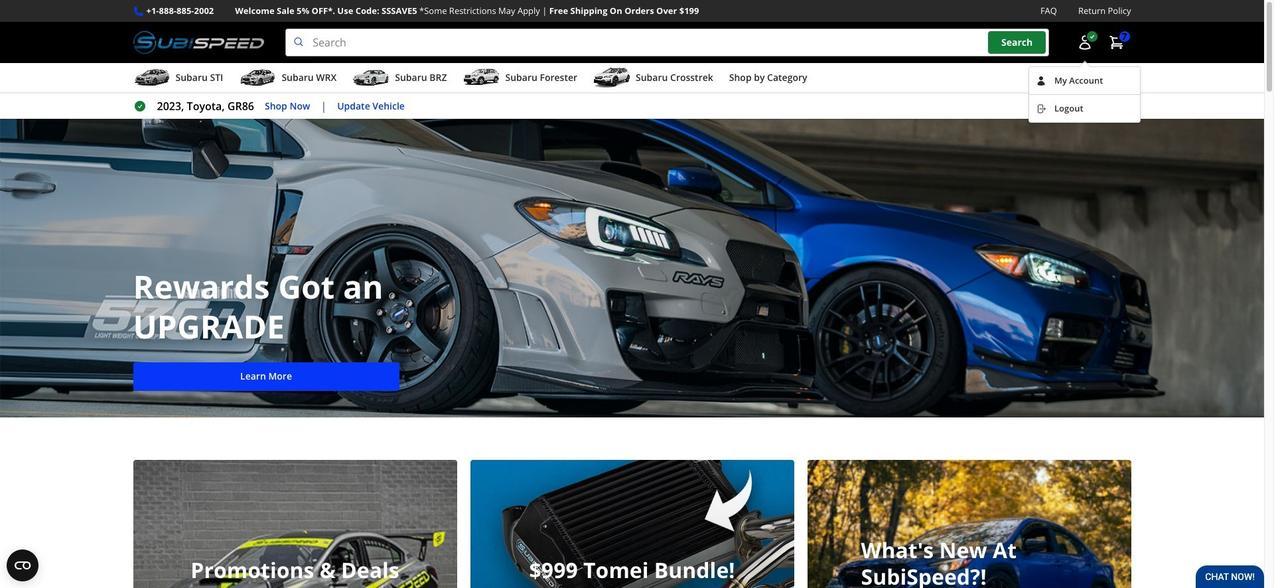 Task type: locate. For each thing, give the bounding box(es) containing it.
a subaru crosstrek thumbnail image image
[[594, 68, 631, 88]]

subispeed logo image
[[133, 29, 264, 57]]

a subaru forester thumbnail image image
[[463, 68, 500, 88]]

open widget image
[[7, 550, 39, 582]]

dialog
[[1029, 58, 1141, 123]]

deals image
[[133, 460, 457, 588]]



Task type: vqa. For each thing, say whether or not it's contained in the screenshot.
2018-
no



Task type: describe. For each thing, give the bounding box(es) containing it.
earn rewards image
[[808, 460, 1132, 588]]

a subaru brz thumbnail image image
[[353, 68, 390, 88]]

a subaru sti thumbnail image image
[[133, 68, 170, 88]]

search input field
[[286, 29, 1049, 57]]

a subaru wrx thumbnail image image
[[239, 68, 276, 88]]

rewards program image
[[0, 119, 1265, 418]]

coilovers image
[[470, 460, 794, 588]]



